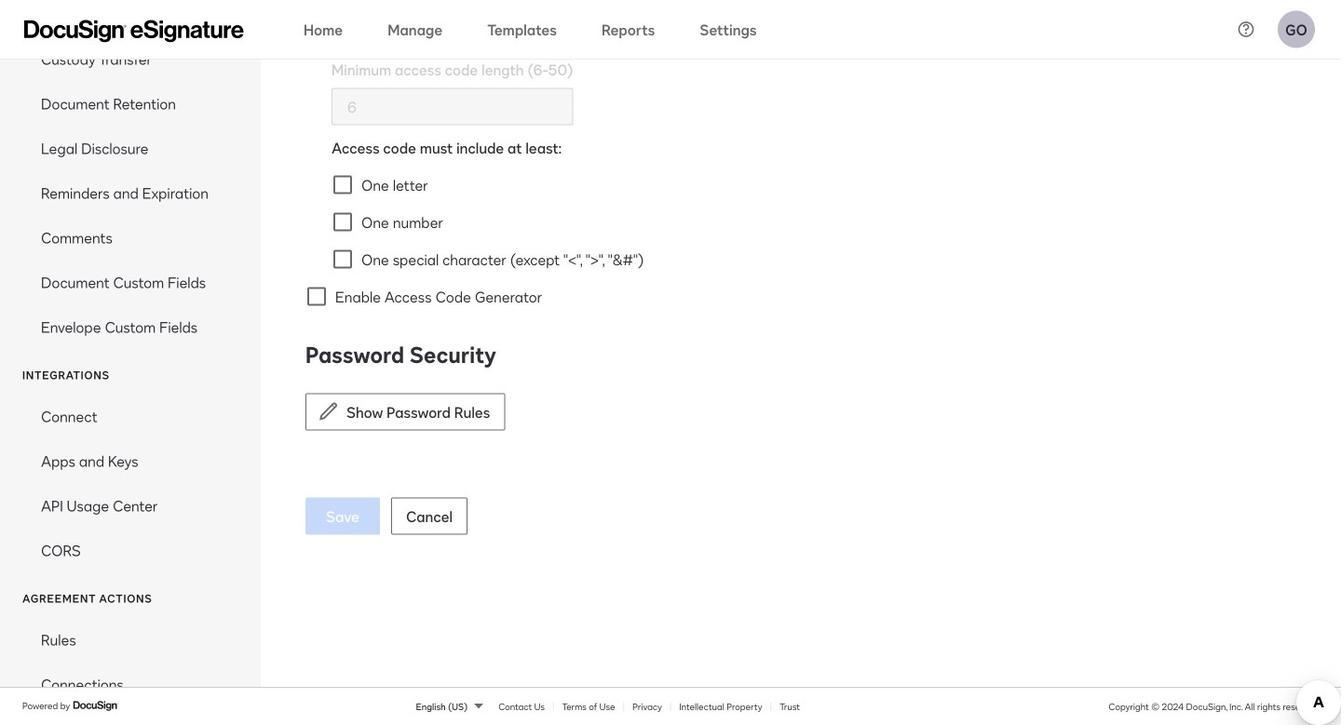 Task type: describe. For each thing, give the bounding box(es) containing it.
docusign admin image
[[24, 20, 244, 42]]

integrations element
[[0, 394, 261, 573]]



Task type: locate. For each thing, give the bounding box(es) containing it.
signing and sending element
[[0, 0, 261, 349]]

None text field
[[333, 89, 573, 124]]

docusign image
[[73, 699, 119, 714]]

agreement actions element
[[0, 618, 261, 707]]



Task type: vqa. For each thing, say whether or not it's contained in the screenshot.
Email Logo on the left
no



